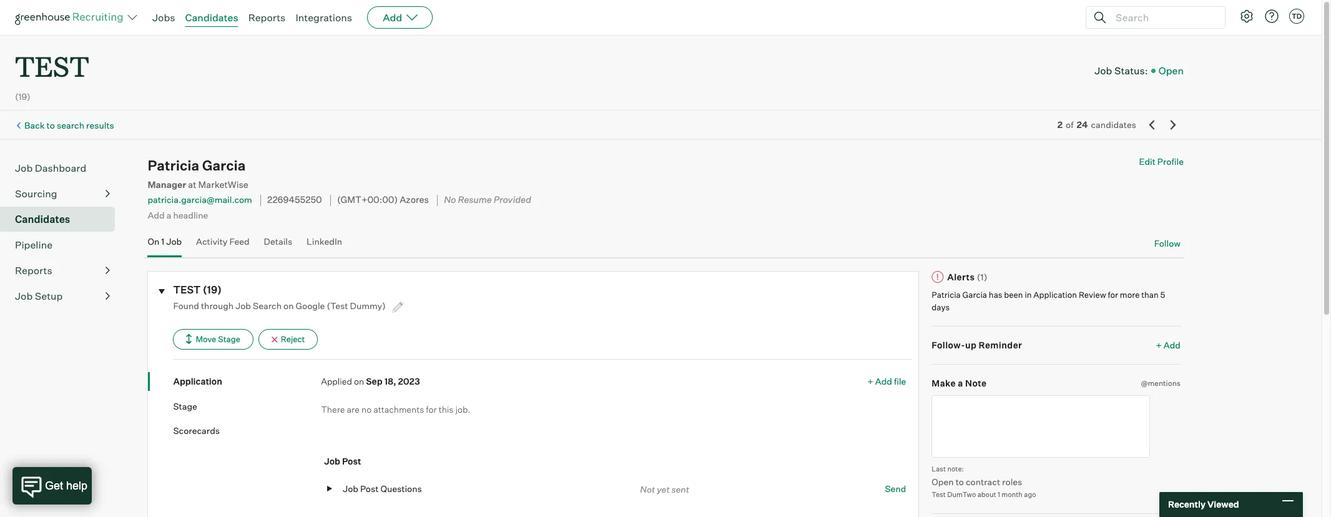 Task type: describe. For each thing, give the bounding box(es) containing it.
file
[[894, 376, 906, 387]]

add button
[[367, 6, 433, 29]]

0 vertical spatial open
[[1159, 64, 1184, 77]]

edit profile link
[[1139, 156, 1184, 167]]

1 inside last note: open to contract roles test dumtwo               about 1 month               ago
[[998, 490, 1000, 499]]

setup
[[35, 290, 63, 302]]

job left search at the left of page
[[236, 300, 251, 311]]

follow link
[[1155, 237, 1181, 250]]

0 vertical spatial candidates link
[[185, 11, 238, 24]]

0 horizontal spatial on
[[284, 300, 294, 311]]

test link
[[15, 35, 89, 87]]

2269455250
[[267, 195, 322, 206]]

0 vertical spatial 1
[[161, 236, 165, 247]]

at
[[188, 179, 196, 191]]

job for job post questions
[[343, 483, 358, 494]]

job post
[[324, 456, 361, 467]]

status:
[[1115, 64, 1148, 77]]

reminder
[[979, 340, 1023, 350]]

patricia.garcia@mail.com
[[148, 195, 252, 205]]

configure image
[[1240, 9, 1255, 24]]

search
[[57, 120, 84, 130]]

feed
[[229, 236, 250, 247]]

td button
[[1290, 9, 1305, 24]]

on
[[148, 236, 159, 247]]

2023
[[398, 376, 420, 387]]

test
[[932, 490, 946, 499]]

@mentions link
[[1141, 377, 1181, 389]]

recently
[[1168, 499, 1206, 510]]

1 horizontal spatial reports
[[248, 11, 286, 24]]

+ add file
[[868, 376, 906, 387]]

make a note
[[932, 378, 987, 388]]

edit profile
[[1139, 156, 1184, 167]]

job post questions
[[343, 483, 422, 494]]

sep
[[366, 376, 383, 387]]

pipeline link
[[15, 237, 110, 252]]

0 horizontal spatial reports
[[15, 264, 52, 277]]

a for make
[[958, 378, 964, 388]]

+ add
[[1156, 340, 1181, 350]]

on 1 job
[[148, 236, 182, 247]]

note:
[[948, 465, 964, 473]]

contract
[[966, 476, 1001, 487]]

(test
[[327, 300, 348, 311]]

activity
[[196, 236, 228, 247]]

no resume provided
[[444, 195, 531, 206]]

application inside patricia garcia has been in application review for more than 5 days
[[1034, 290, 1077, 300]]

job right on
[[166, 236, 182, 247]]

note
[[966, 378, 987, 388]]

stage inside stage link
[[173, 401, 197, 411]]

follow-up reminder
[[932, 340, 1023, 350]]

Search text field
[[1113, 8, 1214, 27]]

(gmt+00:00)
[[337, 195, 398, 206]]

stage inside 'move stage' button
[[218, 334, 240, 344]]

this
[[439, 404, 454, 414]]

greenhouse recruiting image
[[15, 10, 127, 25]]

applied
[[321, 376, 352, 387]]

headline
[[173, 210, 208, 220]]

application link
[[173, 375, 321, 388]]

td
[[1292, 12, 1302, 21]]

scorecards link
[[173, 425, 321, 437]]

test for test
[[15, 47, 89, 84]]

td button
[[1287, 6, 1307, 26]]

alerts
[[948, 271, 975, 282]]

dashboard
[[35, 162, 86, 174]]

azores
[[400, 195, 429, 206]]

1 vertical spatial candidates link
[[15, 212, 110, 227]]

+ for + add
[[1156, 340, 1162, 350]]

questions
[[381, 483, 422, 494]]

job setup link
[[15, 289, 110, 304]]

patricia for patricia garcia manager at marketwise
[[148, 157, 199, 174]]

pipeline
[[15, 239, 53, 251]]

not
[[640, 484, 655, 494]]

a for add
[[167, 210, 171, 220]]

provided
[[494, 195, 531, 206]]

add inside popup button
[[383, 11, 402, 24]]

0 horizontal spatial (19)
[[15, 91, 31, 102]]

patricia garcia has been in application review for more than 5 days
[[932, 290, 1166, 312]]

test (19)
[[173, 283, 222, 296]]

0 horizontal spatial reports link
[[15, 263, 110, 278]]

0 vertical spatial reports link
[[248, 11, 286, 24]]

linkedin link
[[307, 236, 342, 254]]

last note: open to contract roles test dumtwo               about 1 month               ago
[[932, 465, 1036, 499]]

in
[[1025, 290, 1032, 300]]

18,
[[384, 376, 396, 387]]

back
[[24, 120, 45, 130]]

back to search results link
[[24, 120, 114, 130]]

reject button
[[258, 329, 318, 350]]

last
[[932, 465, 946, 473]]

marketwise
[[198, 179, 248, 191]]

24
[[1077, 119, 1088, 130]]

found
[[173, 300, 199, 311]]

move stage
[[196, 334, 240, 344]]



Task type: locate. For each thing, give the bounding box(es) containing it.
None text field
[[932, 395, 1151, 458]]

move stage button
[[173, 329, 254, 350]]

follow-
[[932, 340, 965, 350]]

a left note
[[958, 378, 964, 388]]

for left this
[[426, 404, 437, 414]]

0 vertical spatial stage
[[218, 334, 240, 344]]

0 vertical spatial garcia
[[202, 157, 246, 174]]

garcia for patricia garcia manager at marketwise
[[202, 157, 246, 174]]

post for job post questions
[[360, 483, 379, 494]]

1 horizontal spatial garcia
[[963, 290, 987, 300]]

stage
[[218, 334, 240, 344], [173, 401, 197, 411]]

attachments
[[374, 404, 424, 414]]

sent
[[672, 484, 689, 494]]

1 horizontal spatial for
[[1108, 290, 1119, 300]]

patricia inside patricia garcia manager at marketwise
[[148, 157, 199, 174]]

1 vertical spatial +
[[868, 376, 874, 387]]

patricia.garcia@mail.com link
[[148, 195, 252, 205]]

1 horizontal spatial stage
[[218, 334, 240, 344]]

0 horizontal spatial stage
[[173, 401, 197, 411]]

yet
[[657, 484, 670, 494]]

(19) up back
[[15, 91, 31, 102]]

+ inside + add link
[[1156, 340, 1162, 350]]

for inside patricia garcia has been in application review for more than 5 days
[[1108, 290, 1119, 300]]

job for job post
[[324, 456, 340, 467]]

1 vertical spatial to
[[956, 476, 964, 487]]

job dashboard link
[[15, 161, 110, 176]]

a left headline
[[167, 210, 171, 220]]

reports link down pipeline link
[[15, 263, 110, 278]]

0 horizontal spatial test
[[15, 47, 89, 84]]

1 vertical spatial test
[[173, 283, 201, 296]]

application down 'move'
[[173, 376, 222, 387]]

garcia inside patricia garcia has been in application review for more than 5 days
[[963, 290, 987, 300]]

0 vertical spatial a
[[167, 210, 171, 220]]

1 horizontal spatial reports link
[[248, 11, 286, 24]]

post for job post
[[342, 456, 361, 467]]

resume
[[458, 195, 492, 206]]

1 vertical spatial a
[[958, 378, 964, 388]]

1 horizontal spatial on
[[354, 376, 364, 387]]

1 horizontal spatial patricia
[[932, 290, 961, 300]]

candidates
[[1091, 119, 1137, 130]]

make
[[932, 378, 956, 388]]

1 horizontal spatial open
[[1159, 64, 1184, 77]]

alerts (1)
[[948, 271, 988, 282]]

1 vertical spatial candidates
[[15, 213, 70, 226]]

1 vertical spatial patricia
[[932, 290, 961, 300]]

0 vertical spatial (19)
[[15, 91, 31, 102]]

to right back
[[47, 120, 55, 130]]

0 vertical spatial post
[[342, 456, 361, 467]]

job setup
[[15, 290, 63, 302]]

0 vertical spatial for
[[1108, 290, 1119, 300]]

not yet sent
[[640, 484, 689, 494]]

reports down the pipeline
[[15, 264, 52, 277]]

of
[[1066, 119, 1074, 130]]

days
[[932, 302, 950, 312]]

results
[[86, 120, 114, 130]]

reports link left integrations link
[[248, 11, 286, 24]]

garcia down alerts (1) at the right bottom
[[963, 290, 987, 300]]

1 vertical spatial reports
[[15, 264, 52, 277]]

to up dumtwo
[[956, 476, 964, 487]]

1 horizontal spatial 1
[[998, 490, 1000, 499]]

0 vertical spatial on
[[284, 300, 294, 311]]

test down 'greenhouse recruiting' image
[[15, 47, 89, 84]]

1 vertical spatial (19)
[[203, 283, 222, 296]]

activity feed
[[196, 236, 250, 247]]

reject
[[281, 334, 305, 344]]

patricia up days
[[932, 290, 961, 300]]

month
[[1002, 490, 1023, 499]]

open right status:
[[1159, 64, 1184, 77]]

garcia for patricia garcia has been in application review for more than 5 days
[[963, 290, 987, 300]]

job for job status:
[[1095, 64, 1113, 77]]

1
[[161, 236, 165, 247], [998, 490, 1000, 499]]

application right in
[[1034, 290, 1077, 300]]

1 horizontal spatial candidates
[[185, 11, 238, 24]]

+ inside + add file link
[[868, 376, 874, 387]]

job for job setup
[[15, 290, 33, 302]]

post
[[342, 456, 361, 467], [360, 483, 379, 494]]

0 vertical spatial reports
[[248, 11, 286, 24]]

1 horizontal spatial candidates link
[[185, 11, 238, 24]]

follow
[[1155, 238, 1181, 249]]

+ up @mentions
[[1156, 340, 1162, 350]]

1 horizontal spatial (19)
[[203, 283, 222, 296]]

1 right "about"
[[998, 490, 1000, 499]]

job down the "there"
[[324, 456, 340, 467]]

test up found
[[173, 283, 201, 296]]

stage right 'move'
[[218, 334, 240, 344]]

post up job post questions
[[342, 456, 361, 467]]

activity feed link
[[196, 236, 250, 254]]

there
[[321, 404, 345, 414]]

0 vertical spatial +
[[1156, 340, 1162, 350]]

1 horizontal spatial to
[[956, 476, 964, 487]]

back to search results
[[24, 120, 114, 130]]

job.
[[456, 404, 470, 414]]

integrations link
[[296, 11, 352, 24]]

(19) up through
[[203, 283, 222, 296]]

job left setup
[[15, 290, 33, 302]]

stage up scorecards
[[173, 401, 197, 411]]

1 vertical spatial stage
[[173, 401, 197, 411]]

details
[[264, 236, 292, 247]]

0 horizontal spatial a
[[167, 210, 171, 220]]

0 horizontal spatial candidates link
[[15, 212, 110, 227]]

1 horizontal spatial test
[[173, 283, 201, 296]]

has
[[989, 290, 1003, 300]]

on 1 job link
[[148, 236, 182, 254]]

job status:
[[1095, 64, 1148, 77]]

+ add file link
[[868, 375, 906, 388]]

ago
[[1024, 490, 1036, 499]]

scorecards
[[173, 425, 220, 436]]

0 horizontal spatial +
[[868, 376, 874, 387]]

post left the questions at the bottom of page
[[360, 483, 379, 494]]

garcia inside patricia garcia manager at marketwise
[[202, 157, 246, 174]]

1 horizontal spatial application
[[1034, 290, 1077, 300]]

0 horizontal spatial application
[[173, 376, 222, 387]]

are
[[347, 404, 360, 414]]

1 vertical spatial post
[[360, 483, 379, 494]]

patricia garcia manager at marketwise
[[148, 157, 248, 191]]

patricia
[[148, 157, 199, 174], [932, 290, 961, 300]]

1 vertical spatial for
[[426, 404, 437, 414]]

candidates link
[[185, 11, 238, 24], [15, 212, 110, 227]]

search
[[253, 300, 282, 311]]

+ left file
[[868, 376, 874, 387]]

found through job search on google (test dummy)
[[173, 300, 388, 311]]

review
[[1079, 290, 1106, 300]]

0 horizontal spatial for
[[426, 404, 437, 414]]

job down job post
[[343, 483, 358, 494]]

test for test (19)
[[173, 283, 201, 296]]

reports left integrations link
[[248, 11, 286, 24]]

0 vertical spatial patricia
[[148, 157, 199, 174]]

+ add link
[[1156, 339, 1181, 351]]

1 vertical spatial reports link
[[15, 263, 110, 278]]

open down last
[[932, 476, 954, 487]]

send link
[[879, 483, 906, 494]]

been
[[1004, 290, 1023, 300]]

+ for + add file
[[868, 376, 874, 387]]

on left the "sep"
[[354, 376, 364, 387]]

sourcing
[[15, 187, 57, 200]]

0 horizontal spatial 1
[[161, 236, 165, 247]]

1 vertical spatial 1
[[998, 490, 1000, 499]]

candidates link up pipeline link
[[15, 212, 110, 227]]

no
[[444, 195, 456, 206]]

1 horizontal spatial a
[[958, 378, 964, 388]]

edit
[[1139, 156, 1156, 167]]

1 vertical spatial application
[[173, 376, 222, 387]]

@mentions
[[1141, 378, 1181, 388]]

0 horizontal spatial candidates
[[15, 213, 70, 226]]

no
[[362, 404, 372, 414]]

profile
[[1158, 156, 1184, 167]]

sourcing link
[[15, 186, 110, 201]]

0 vertical spatial application
[[1034, 290, 1077, 300]]

patricia up the manager
[[148, 157, 199, 174]]

viewed
[[1208, 499, 1239, 510]]

2 of 24 candidates
[[1058, 119, 1137, 130]]

candidates link right jobs
[[185, 11, 238, 24]]

on right search at the left of page
[[284, 300, 294, 311]]

google
[[296, 300, 325, 311]]

0 vertical spatial test
[[15, 47, 89, 84]]

jobs link
[[152, 11, 175, 24]]

0 vertical spatial candidates
[[185, 11, 238, 24]]

candidates down sourcing
[[15, 213, 70, 226]]

job dashboard
[[15, 162, 86, 174]]

candidates
[[185, 11, 238, 24], [15, 213, 70, 226]]

manager
[[148, 179, 186, 191]]

move
[[196, 334, 216, 344]]

1 right on
[[161, 236, 165, 247]]

patricia for patricia garcia has been in application review for more than 5 days
[[932, 290, 961, 300]]

0 vertical spatial to
[[47, 120, 55, 130]]

candidates right jobs
[[185, 11, 238, 24]]

open inside last note: open to contract roles test dumtwo               about 1 month               ago
[[932, 476, 954, 487]]

1 vertical spatial open
[[932, 476, 954, 487]]

to inside last note: open to contract roles test dumtwo               about 1 month               ago
[[956, 476, 964, 487]]

stage link
[[173, 400, 321, 412]]

job for job dashboard
[[15, 162, 33, 174]]

job
[[1095, 64, 1113, 77], [15, 162, 33, 174], [166, 236, 182, 247], [15, 290, 33, 302], [236, 300, 251, 311], [324, 456, 340, 467], [343, 483, 358, 494]]

job left status:
[[1095, 64, 1113, 77]]

1 horizontal spatial +
[[1156, 340, 1162, 350]]

for left 'more'
[[1108, 290, 1119, 300]]

0 horizontal spatial to
[[47, 120, 55, 130]]

1 vertical spatial on
[[354, 376, 364, 387]]

2
[[1058, 119, 1063, 130]]

0 horizontal spatial garcia
[[202, 157, 246, 174]]

(1)
[[977, 271, 988, 282]]

0 horizontal spatial open
[[932, 476, 954, 487]]

0 horizontal spatial patricia
[[148, 157, 199, 174]]

integrations
[[296, 11, 352, 24]]

job up sourcing
[[15, 162, 33, 174]]

send
[[885, 483, 906, 494]]

about
[[978, 490, 996, 499]]

a
[[167, 210, 171, 220], [958, 378, 964, 388]]

patricia inside patricia garcia has been in application review for more than 5 days
[[932, 290, 961, 300]]

1 vertical spatial garcia
[[963, 290, 987, 300]]

garcia up 'marketwise'
[[202, 157, 246, 174]]



Task type: vqa. For each thing, say whether or not it's contained in the screenshot.
Application
yes



